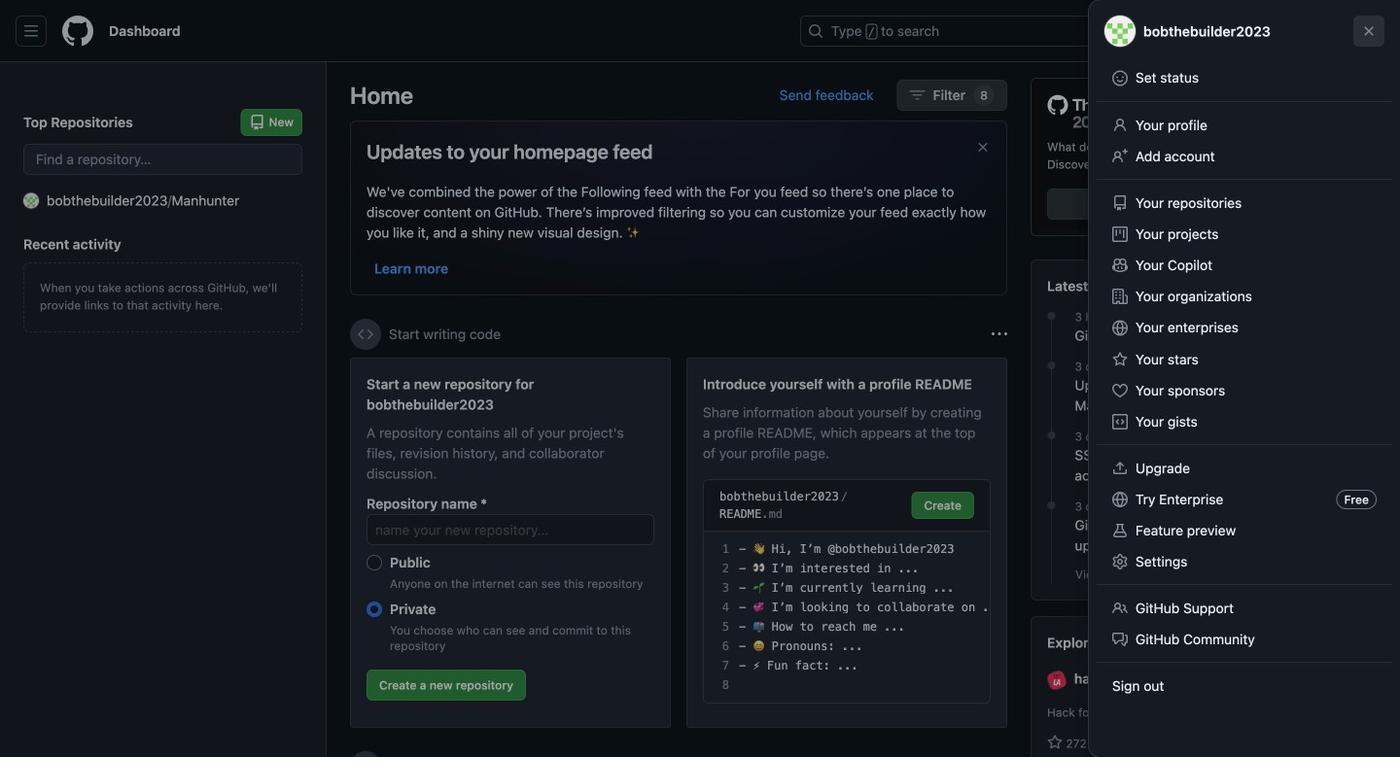 Task type: vqa. For each thing, say whether or not it's contained in the screenshot.
first group from the bottom of the page
no



Task type: describe. For each thing, give the bounding box(es) containing it.
explore repositories navigation
[[1031, 617, 1377, 757]]

explore element
[[1031, 78, 1377, 757]]

1 dot fill image from the top
[[1044, 308, 1059, 324]]

dot fill image
[[1044, 358, 1059, 373]]

command palette image
[[1117, 23, 1133, 39]]

triangle down image
[[1201, 23, 1216, 39]]

plus image
[[1177, 23, 1193, 39]]



Task type: locate. For each thing, give the bounding box(es) containing it.
account element
[[0, 62, 327, 757]]

3 dot fill image from the top
[[1044, 498, 1059, 513]]

2 vertical spatial dot fill image
[[1044, 498, 1059, 513]]

homepage image
[[62, 16, 93, 47]]

dot fill image
[[1044, 308, 1059, 324], [1044, 428, 1059, 443], [1044, 498, 1059, 513]]

0 vertical spatial dot fill image
[[1044, 308, 1059, 324]]

2 dot fill image from the top
[[1044, 428, 1059, 443]]

star image
[[1047, 735, 1063, 751]]

issue opened image
[[1244, 23, 1260, 39]]

1 vertical spatial dot fill image
[[1044, 428, 1059, 443]]



